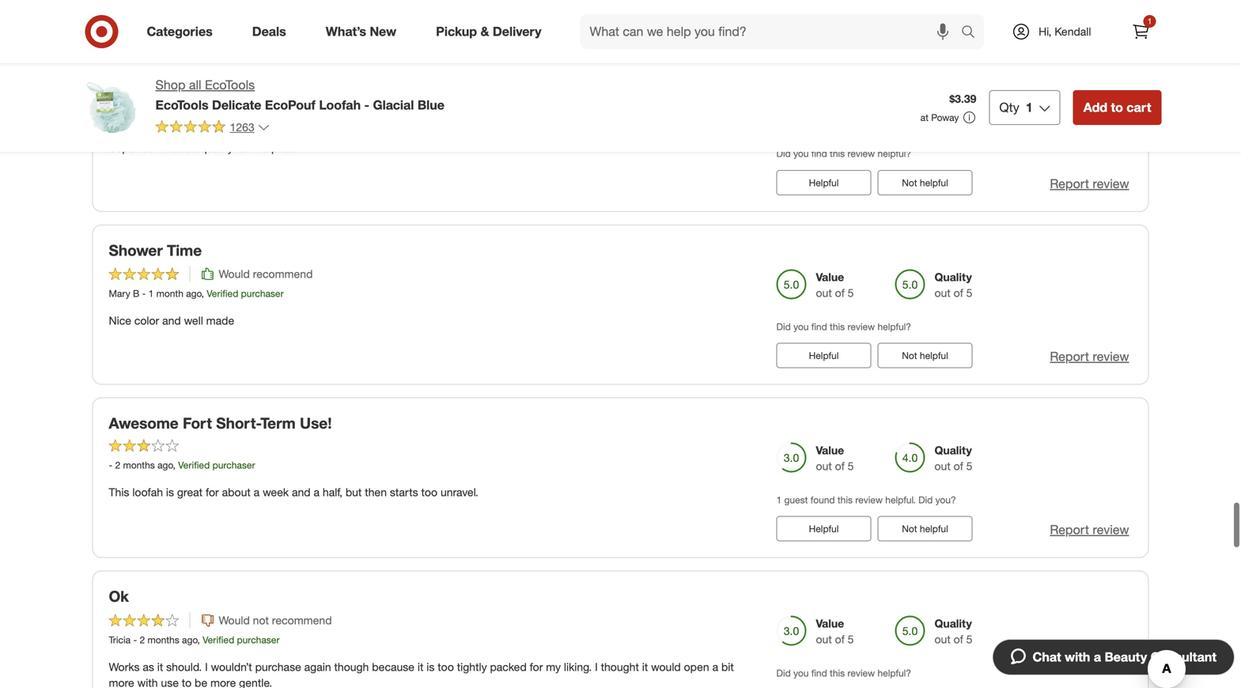Task type: locate. For each thing, give the bounding box(es) containing it.
$3.39
[[950, 92, 977, 106]]

categories
[[147, 24, 213, 39]]

0 vertical spatial report review
[[1050, 176, 1129, 191]]

0 vertical spatial would recommend
[[219, 94, 313, 108]]

3 not from the top
[[902, 350, 917, 362]]

would not recommend
[[219, 613, 332, 627]]

2 would recommend from the top
[[219, 267, 313, 281]]

2 not helpful button from the top
[[878, 170, 973, 195]]

would up mary b - 1 month ago , verified purchaser
[[219, 267, 250, 281]]

1 did you find this review helpful? from the top
[[777, 148, 911, 160]]

bit
[[722, 660, 734, 674]]

and right week
[[292, 485, 311, 499]]

1 vertical spatial too
[[438, 660, 454, 674]]

guest
[[784, 494, 808, 506]]

1 helpful? from the top
[[878, 148, 911, 160]]

0 horizontal spatial for
[[206, 485, 219, 499]]

, down awesome
[[173, 459, 175, 471]]

not helpful
[[902, 4, 948, 15], [902, 177, 948, 189], [902, 350, 948, 362], [902, 523, 948, 535]]

2 not helpful from the top
[[902, 177, 948, 189]]

helpful
[[920, 4, 948, 15], [920, 177, 948, 189], [920, 350, 948, 362], [920, 523, 948, 535]]

3 quality out of 5 from the top
[[935, 443, 973, 473]]

3 helpful from the top
[[920, 350, 948, 362]]

1 value from the top
[[816, 270, 844, 284]]

1 horizontal spatial for
[[236, 141, 250, 155]]

would left 'not'
[[219, 613, 250, 627]]

0 horizontal spatial to
[[182, 676, 192, 688]]

1 vertical spatial report review button
[[1050, 348, 1129, 366]]

1 guest found this review helpful. did you?
[[777, 494, 956, 506]]

1 vertical spatial and
[[292, 485, 311, 499]]

this
[[830, 148, 845, 160], [830, 321, 845, 333], [838, 494, 853, 506], [830, 667, 845, 679]]

short-
[[216, 414, 260, 433]]

recommend for love it
[[253, 94, 313, 108]]

1 horizontal spatial 2
[[140, 634, 145, 646]]

you for love it
[[794, 148, 809, 160]]

pickup & delivery link
[[423, 14, 561, 49]]

- left glacial
[[364, 97, 369, 113]]

tricia - 2 months ago , verified purchaser
[[109, 634, 280, 646]]

deals link
[[239, 14, 306, 49]]

2 quality out of 5 from the top
[[935, 270, 973, 300]]

1 right "kendall"
[[1148, 16, 1152, 26]]

i right liking.
[[595, 660, 598, 674]]

would recommend
[[219, 94, 313, 108], [219, 267, 313, 281]]

1 report review from the top
[[1050, 176, 1129, 191]]

to right the add
[[1111, 100, 1123, 115]]

3 find from the top
[[811, 667, 827, 679]]

4 helpful from the top
[[920, 523, 948, 535]]

2 helpful button from the top
[[777, 170, 871, 195]]

0 vertical spatial value
[[816, 270, 844, 284]]

to
[[1111, 100, 1123, 115], [182, 676, 192, 688]]

consultant
[[1151, 650, 1217, 665]]

helpful for awesome fort short-term use!
[[809, 523, 839, 535]]

not
[[902, 4, 917, 15], [902, 177, 917, 189], [902, 350, 917, 362], [902, 523, 917, 535]]

2 vertical spatial for
[[530, 660, 543, 674]]

1 vertical spatial recommend
[[253, 267, 313, 281]]

2 horizontal spatial for
[[530, 660, 543, 674]]

0 vertical spatial you
[[794, 148, 809, 160]]

would up 1263
[[219, 94, 250, 108]]

beauty
[[1105, 650, 1147, 665]]

0 horizontal spatial i
[[205, 660, 208, 674]]

1 vertical spatial would
[[219, 267, 250, 281]]

1 quality out of 5 from the top
[[935, 97, 973, 127]]

3 value from the top
[[816, 617, 844, 630]]

4 not from the top
[[902, 523, 917, 535]]

time
[[167, 241, 202, 259]]

2 more from the left
[[210, 676, 236, 688]]

2 find from the top
[[811, 321, 827, 333]]

the
[[253, 141, 268, 155]]

1 horizontal spatial i
[[595, 660, 598, 674]]

too left the tightly
[[438, 660, 454, 674]]

4 quality out of 5 from the top
[[935, 617, 973, 646]]

verified up wouldn't at bottom left
[[203, 634, 234, 646]]

3 not helpful from the top
[[902, 350, 948, 362]]

0 vertical spatial months
[[123, 459, 155, 471]]

3 report review from the top
[[1050, 522, 1129, 538]]

2 vertical spatial report review
[[1050, 522, 1129, 538]]

report
[[1050, 176, 1089, 191], [1050, 349, 1089, 364], [1050, 522, 1089, 538]]

quality
[[935, 97, 972, 111], [201, 141, 233, 155], [935, 270, 972, 284], [935, 443, 972, 457], [935, 617, 972, 630]]

not helpful button for shower time
[[878, 343, 973, 368]]

with inside works as it should. i wouldn't purchase again though because it is too tightly packed for my liking. i thought it would open a bit more with use to be more gentle.
[[137, 676, 158, 688]]

to inside works as it should. i wouldn't purchase again though because it is too tightly packed for my liking. i thought it would open a bit more with use to be more gentle.
[[182, 676, 192, 688]]

2 report from the top
[[1050, 349, 1089, 364]]

1 vertical spatial did you find this review helpful?
[[777, 321, 911, 333]]

works
[[109, 660, 140, 674]]

1 not helpful button from the top
[[878, 0, 973, 22]]

report review
[[1050, 176, 1129, 191], [1050, 349, 1129, 364], [1050, 522, 1129, 538]]

2 vertical spatial find
[[811, 667, 827, 679]]

1 vertical spatial with
[[137, 676, 158, 688]]

it right because
[[418, 660, 424, 674]]

2 vertical spatial did you find this review helpful?
[[777, 667, 911, 679]]

with right chat
[[1065, 650, 1091, 665]]

is right because
[[427, 660, 435, 674]]

2 helpful? from the top
[[878, 321, 911, 333]]

poway
[[931, 112, 959, 123]]

more down works
[[109, 676, 134, 688]]

1 find from the top
[[811, 148, 827, 160]]

2 vertical spatial helpful?
[[878, 667, 911, 679]]

1 value out of 5 from the top
[[816, 270, 854, 300]]

2 vertical spatial value
[[816, 617, 844, 630]]

2 right tricia
[[140, 634, 145, 646]]

1 horizontal spatial with
[[1065, 650, 1091, 665]]

is inside works as it should. i wouldn't purchase again though because it is too tightly packed for my liking. i thought it would open a bit more with use to be more gentle.
[[427, 660, 435, 674]]

- up this
[[109, 459, 112, 471]]

4 helpful from the top
[[809, 523, 839, 535]]

a left beauty
[[1094, 650, 1101, 665]]

1 vertical spatial find
[[811, 321, 827, 333]]

2 value from the top
[[816, 443, 844, 457]]

would for it
[[219, 94, 250, 108]]

ecotools up the delicate at top left
[[205, 77, 255, 93]]

1 vertical spatial to
[[182, 676, 192, 688]]

0 vertical spatial would
[[219, 94, 250, 108]]

would recommend up made
[[219, 267, 313, 281]]

1 vertical spatial would recommend
[[219, 267, 313, 281]]

report for awesome fort short-term use!
[[1050, 522, 1089, 538]]

chat with a beauty consultant button
[[992, 639, 1235, 676]]

love it
[[109, 68, 156, 86]]

wouldn't
[[211, 660, 252, 674]]

more down wouldn't at bottom left
[[210, 676, 236, 688]]

would recommend for love it
[[219, 94, 313, 108]]

2 not from the top
[[902, 177, 917, 189]]

what's new link
[[312, 14, 416, 49]]

0 vertical spatial report review button
[[1050, 175, 1129, 193]]

2 vertical spatial value out of 5
[[816, 617, 854, 646]]

for right great
[[206, 485, 219, 499]]

0 horizontal spatial more
[[109, 676, 134, 688]]

term
[[260, 414, 296, 433]]

2 up this
[[115, 459, 120, 471]]

3 helpful button from the top
[[777, 343, 871, 368]]

not helpful button for awesome fort short-term use!
[[878, 516, 973, 542]]

too right starts
[[421, 485, 438, 499]]

verified up great
[[178, 459, 210, 471]]

ago up loofah
[[158, 459, 173, 471]]

to left the be
[[182, 676, 192, 688]]

1 vertical spatial you
[[794, 321, 809, 333]]

0 vertical spatial to
[[1111, 100, 1123, 115]]

helpful for shower time
[[920, 350, 948, 362]]

ok
[[109, 588, 129, 606]]

1
[[1148, 16, 1152, 26], [1026, 100, 1033, 115], [148, 288, 154, 300], [777, 494, 782, 506]]

i up the be
[[205, 660, 208, 674]]

1 not helpful from the top
[[902, 4, 948, 15]]

cart
[[1127, 100, 1152, 115]]

about
[[222, 485, 251, 499]]

a inside chat with a beauty consultant button
[[1094, 650, 1101, 665]]

ecotools up ash - 22 days ago , verified purchaser
[[155, 97, 209, 113]]

is left great
[[166, 485, 174, 499]]

2 helpful from the top
[[809, 177, 839, 189]]

0 vertical spatial and
[[162, 314, 181, 328]]

1 horizontal spatial more
[[210, 676, 236, 688]]

add to cart button
[[1073, 90, 1162, 125]]

report review for shower time
[[1050, 349, 1129, 364]]

0 horizontal spatial is
[[166, 485, 174, 499]]

helpful button for love it
[[777, 170, 871, 195]]

1 vertical spatial helpful?
[[878, 321, 911, 333]]

would
[[651, 660, 681, 674]]

0 vertical spatial report
[[1050, 176, 1089, 191]]

helpful for awesome fort short-term use!
[[920, 523, 948, 535]]

quality for awesome fort short-term use!
[[935, 443, 972, 457]]

0 vertical spatial ecotools
[[205, 77, 255, 93]]

5
[[966, 113, 973, 127], [848, 286, 854, 300], [966, 286, 973, 300], [848, 459, 854, 473], [966, 459, 973, 473], [848, 632, 854, 646], [966, 632, 973, 646]]

categories link
[[133, 14, 232, 49]]

4 not helpful from the top
[[902, 523, 948, 535]]

week
[[263, 485, 289, 499]]

chat with a beauty consultant
[[1033, 650, 1217, 665]]

loofah
[[132, 485, 163, 499]]

because
[[372, 660, 415, 674]]

2 report review from the top
[[1050, 349, 1129, 364]]

purchaser
[[225, 114, 268, 126], [241, 288, 284, 300], [212, 459, 255, 471], [237, 634, 280, 646]]

2 would from the top
[[219, 267, 250, 281]]

4 helpful button from the top
[[777, 516, 871, 542]]

report review for awesome fort short-term use!
[[1050, 522, 1129, 538]]

1 helpful button from the top
[[777, 0, 871, 22]]

3 did you find this review helpful? from the top
[[777, 667, 911, 679]]

value for time
[[816, 270, 844, 284]]

for left the
[[236, 141, 250, 155]]

0 vertical spatial helpful?
[[878, 148, 911, 160]]

it right as
[[157, 660, 163, 674]]

it left would
[[642, 660, 648, 674]]

color
[[134, 314, 159, 328]]

0 vertical spatial find
[[811, 148, 827, 160]]

2 you from the top
[[794, 321, 809, 333]]

1 would from the top
[[219, 94, 250, 108]]

1 vertical spatial ecotools
[[155, 97, 209, 113]]

1 report from the top
[[1050, 176, 1089, 191]]

2 did you find this review helpful? from the top
[[777, 321, 911, 333]]

1 vertical spatial report
[[1050, 349, 1089, 364]]

not helpful for love it
[[902, 177, 948, 189]]

1 vertical spatial months
[[148, 634, 179, 646]]

report review button for shower time
[[1050, 348, 1129, 366]]

starts
[[390, 485, 418, 499]]

2 vertical spatial you
[[794, 667, 809, 679]]

0 vertical spatial value out of 5
[[816, 270, 854, 300]]

3 report from the top
[[1050, 522, 1089, 538]]

ecotools
[[205, 77, 255, 93], [155, 97, 209, 113]]

for for it
[[236, 141, 250, 155]]

months
[[123, 459, 155, 471], [148, 634, 179, 646]]

1 horizontal spatial is
[[427, 660, 435, 674]]

helpful for love it
[[920, 177, 948, 189]]

2 vertical spatial report review button
[[1050, 521, 1129, 539]]

deals
[[252, 24, 286, 39]]

not for awesome fort short-term use!
[[902, 523, 917, 535]]

1 vertical spatial report review
[[1050, 349, 1129, 364]]

helpful for shower time
[[809, 350, 839, 362]]

0 vertical spatial did you find this review helpful?
[[777, 148, 911, 160]]

pickup
[[436, 24, 477, 39]]

recommend
[[253, 94, 313, 108], [253, 267, 313, 281], [272, 613, 332, 627]]

0 horizontal spatial and
[[162, 314, 181, 328]]

you
[[794, 148, 809, 160], [794, 321, 809, 333], [794, 667, 809, 679]]

verified
[[190, 114, 222, 126], [207, 288, 238, 300], [178, 459, 210, 471], [203, 634, 234, 646]]

0 vertical spatial recommend
[[253, 94, 313, 108]]

report review button
[[1050, 175, 1129, 193], [1050, 348, 1129, 366], [1050, 521, 1129, 539]]

would recommend up 1263
[[219, 94, 313, 108]]

helpful button for awesome fort short-term use!
[[777, 516, 871, 542]]

of
[[954, 113, 963, 127], [835, 286, 845, 300], [954, 286, 963, 300], [835, 459, 845, 473], [954, 459, 963, 473], [835, 632, 845, 646], [954, 632, 963, 646]]

0 vertical spatial 2
[[115, 459, 120, 471]]

value
[[816, 270, 844, 284], [816, 443, 844, 457], [816, 617, 844, 630]]

3 report review button from the top
[[1050, 521, 1129, 539]]

a left half,
[[314, 485, 320, 499]]

0 horizontal spatial 2
[[115, 459, 120, 471]]

3 not helpful button from the top
[[878, 343, 973, 368]]

2 vertical spatial would
[[219, 613, 250, 627]]

3 helpful from the top
[[809, 350, 839, 362]]

what's new
[[326, 24, 396, 39]]

1 left guest
[[777, 494, 782, 506]]

image of ecotools delicate ecopouf loofah - glacial blue image
[[80, 76, 143, 139]]

with down as
[[137, 676, 158, 688]]

a left bit
[[712, 660, 718, 674]]

report for love it
[[1050, 176, 1089, 191]]

and
[[162, 314, 181, 328], [292, 485, 311, 499]]

1 vertical spatial for
[[206, 485, 219, 499]]

recommend for shower time
[[253, 267, 313, 281]]

and left well
[[162, 314, 181, 328]]

1 vertical spatial value
[[816, 443, 844, 457]]

2 report review button from the top
[[1050, 348, 1129, 366]]

for left "my"
[[530, 660, 543, 674]]

1 would recommend from the top
[[219, 94, 313, 108]]

search
[[954, 25, 992, 41]]

months up as
[[148, 634, 179, 646]]

for for fort
[[206, 485, 219, 499]]

0 vertical spatial with
[[1065, 650, 1091, 665]]

ash
[[109, 114, 125, 126]]

pickup & delivery
[[436, 24, 542, 39]]

1 horizontal spatial to
[[1111, 100, 1123, 115]]

would for time
[[219, 267, 250, 281]]

glacial
[[373, 97, 414, 113]]

1 vertical spatial value out of 5
[[816, 443, 854, 473]]

love
[[109, 68, 142, 86]]

months up loofah
[[123, 459, 155, 471]]

ago
[[170, 114, 185, 126], [186, 288, 201, 300], [158, 459, 173, 471], [182, 634, 197, 646]]

4 not helpful button from the top
[[878, 516, 973, 542]]

what's
[[326, 24, 366, 39]]

open
[[684, 660, 709, 674]]

this for shower time
[[830, 321, 845, 333]]

1 vertical spatial is
[[427, 660, 435, 674]]

0 vertical spatial for
[[236, 141, 250, 155]]

2 vertical spatial report
[[1050, 522, 1089, 538]]

my
[[546, 660, 561, 674]]

find for shower time
[[811, 321, 827, 333]]

2 value out of 5 from the top
[[816, 443, 854, 473]]

review
[[848, 148, 875, 160], [1093, 176, 1129, 191], [848, 321, 875, 333], [1093, 349, 1129, 364], [855, 494, 883, 506], [1093, 522, 1129, 538], [848, 667, 875, 679]]

would recommend for shower time
[[219, 267, 313, 281]]

0 horizontal spatial with
[[137, 676, 158, 688]]

helpful button
[[777, 0, 871, 22], [777, 170, 871, 195], [777, 343, 871, 368], [777, 516, 871, 542]]

2 helpful from the top
[[920, 177, 948, 189]]

1 report review button from the top
[[1050, 175, 1129, 193]]

i
[[205, 660, 208, 674], [595, 660, 598, 674]]

3 value out of 5 from the top
[[816, 617, 854, 646]]

1 you from the top
[[794, 148, 809, 160]]

add
[[1084, 100, 1108, 115]]

with inside chat with a beauty consultant button
[[1065, 650, 1091, 665]]

delivery
[[493, 24, 542, 39]]

with
[[1065, 650, 1091, 665], [137, 676, 158, 688]]



Task type: vqa. For each thing, say whether or not it's contained in the screenshot.
Consultant
yes



Task type: describe. For each thing, give the bounding box(es) containing it.
2 i from the left
[[595, 660, 598, 674]]

mary
[[109, 288, 130, 300]]

ash - 22 days ago , verified purchaser
[[109, 114, 268, 126]]

it right "love"
[[147, 68, 156, 86]]

1 right b
[[148, 288, 154, 300]]

value for fort
[[816, 443, 844, 457]]

though
[[334, 660, 369, 674]]

fort
[[183, 414, 212, 433]]

qty
[[1000, 100, 1020, 115]]

did you find this review helpful? for it
[[777, 148, 911, 160]]

liking.
[[564, 660, 592, 674]]

quality out of 5 for ok
[[935, 617, 973, 646]]

did you find this review helpful? for time
[[777, 321, 911, 333]]

made
[[206, 314, 234, 328]]

quality for shower time
[[935, 270, 972, 284]]

this for love it
[[830, 148, 845, 160]]

0 vertical spatial too
[[421, 485, 438, 499]]

not helpful button for love it
[[878, 170, 973, 195]]

- left 22
[[128, 114, 131, 126]]

helpful button for shower time
[[777, 343, 871, 368]]

days
[[147, 114, 167, 126]]

quality for ok
[[935, 617, 972, 630]]

b
[[133, 288, 139, 300]]

month
[[156, 288, 183, 300]]

all
[[189, 77, 201, 93]]

this
[[109, 485, 129, 499]]

new
[[370, 24, 396, 39]]

loofah
[[319, 97, 361, 113]]

, up the good
[[185, 114, 188, 126]]

nice color and well made
[[109, 314, 234, 328]]

1263
[[230, 120, 254, 134]]

half,
[[323, 485, 343, 499]]

report for shower time
[[1050, 349, 1089, 364]]

packed
[[490, 660, 527, 674]]

1 helpful from the top
[[809, 4, 839, 15]]

soft!!
[[142, 141, 166, 155]]

super
[[109, 141, 139, 155]]

at poway
[[921, 112, 959, 123]]

add to cart
[[1084, 100, 1152, 115]]

tricia
[[109, 634, 131, 646]]

hi, kendall
[[1039, 25, 1091, 38]]

you for shower time
[[794, 321, 809, 333]]

a left week
[[254, 485, 260, 499]]

shower time
[[109, 241, 202, 259]]

awesome
[[109, 414, 179, 433]]

not for love it
[[902, 177, 917, 189]]

you?
[[936, 494, 956, 506]]

quality out of 5 for awesome fort short-term use!
[[935, 443, 973, 473]]

not helpful for awesome fort short-term use!
[[902, 523, 948, 535]]

price
[[271, 141, 296, 155]]

&
[[481, 24, 489, 39]]

1 i from the left
[[205, 660, 208, 674]]

, up should.
[[197, 634, 200, 646]]

use!
[[300, 414, 332, 433]]

unravel.
[[441, 485, 478, 499]]

2 vertical spatial recommend
[[272, 613, 332, 627]]

mary b - 1 month ago , verified purchaser
[[109, 288, 284, 300]]

1263 link
[[155, 119, 270, 138]]

helpful for love it
[[809, 177, 839, 189]]

verified up super soft!! good quality for the price
[[190, 114, 222, 126]]

- right tricia
[[133, 634, 137, 646]]

shower
[[109, 241, 163, 259]]

value out of 5 for time
[[816, 270, 854, 300]]

hi,
[[1039, 25, 1052, 38]]

ago right days
[[170, 114, 185, 126]]

purchase
[[255, 660, 301, 674]]

3 would from the top
[[219, 613, 250, 627]]

not helpful for shower time
[[902, 350, 948, 362]]

report review button for love it
[[1050, 175, 1129, 193]]

quality out of 5 for shower time
[[935, 270, 973, 300]]

1 horizontal spatial and
[[292, 485, 311, 499]]

gentle.
[[239, 676, 272, 688]]

3 you from the top
[[794, 667, 809, 679]]

report review button for awesome fort short-term use!
[[1050, 521, 1129, 539]]

works as it should. i wouldn't purchase again though because it is too tightly packed for my liking. i thought it would open a bit more with use to be more gentle.
[[109, 660, 734, 688]]

shop
[[155, 77, 185, 93]]

verified up made
[[207, 288, 238, 300]]

- right b
[[142, 288, 146, 300]]

use
[[161, 676, 179, 688]]

- 2 months ago , verified purchaser
[[109, 459, 255, 471]]

What can we help you find? suggestions appear below search field
[[580, 14, 965, 49]]

, up well
[[201, 288, 204, 300]]

shop all ecotools ecotools delicate ecopouf loofah - glacial blue
[[155, 77, 445, 113]]

awesome fort short-term use!
[[109, 414, 332, 433]]

at
[[921, 112, 929, 123]]

helpful? for shower time
[[878, 321, 911, 333]]

should.
[[166, 660, 202, 674]]

22
[[134, 114, 145, 126]]

then
[[365, 485, 387, 499]]

report review for love it
[[1050, 176, 1129, 191]]

too inside works as it should. i wouldn't purchase again though because it is too tightly packed for my liking. i thought it would open a bit more with use to be more gentle.
[[438, 660, 454, 674]]

nice
[[109, 314, 131, 328]]

0 vertical spatial is
[[166, 485, 174, 499]]

- inside shop all ecotools ecotools delicate ecopouf loofah - glacial blue
[[364, 97, 369, 113]]

as
[[143, 660, 154, 674]]

1 helpful from the top
[[920, 4, 948, 15]]

find for love it
[[811, 148, 827, 160]]

3 helpful? from the top
[[878, 667, 911, 679]]

1 inside 1 "link"
[[1148, 16, 1152, 26]]

found
[[811, 494, 835, 506]]

super soft!! good quality for the price
[[109, 141, 296, 155]]

thought
[[601, 660, 639, 674]]

ecopouf
[[265, 97, 316, 113]]

this for awesome fort short-term use!
[[838, 494, 853, 506]]

for inside works as it should. i wouldn't purchase again though because it is too tightly packed for my liking. i thought it would open a bit more with use to be more gentle.
[[530, 660, 543, 674]]

chat
[[1033, 650, 1061, 665]]

a inside works as it should. i wouldn't purchase again though because it is too tightly packed for my liking. i thought it would open a bit more with use to be more gentle.
[[712, 660, 718, 674]]

but
[[346, 485, 362, 499]]

1 link
[[1124, 14, 1159, 49]]

not for shower time
[[902, 350, 917, 362]]

blue
[[418, 97, 445, 113]]

1 vertical spatial 2
[[140, 634, 145, 646]]

ago right month
[[186, 288, 201, 300]]

1 right qty
[[1026, 100, 1033, 115]]

1 more from the left
[[109, 676, 134, 688]]

1 not from the top
[[902, 4, 917, 15]]

qty 1
[[1000, 100, 1033, 115]]

again
[[304, 660, 331, 674]]

to inside add to cart button
[[1111, 100, 1123, 115]]

not
[[253, 613, 269, 627]]

helpful? for love it
[[878, 148, 911, 160]]

ago up should.
[[182, 634, 197, 646]]

search button
[[954, 14, 992, 52]]

great
[[177, 485, 203, 499]]

tightly
[[457, 660, 487, 674]]

value out of 5 for fort
[[816, 443, 854, 473]]



